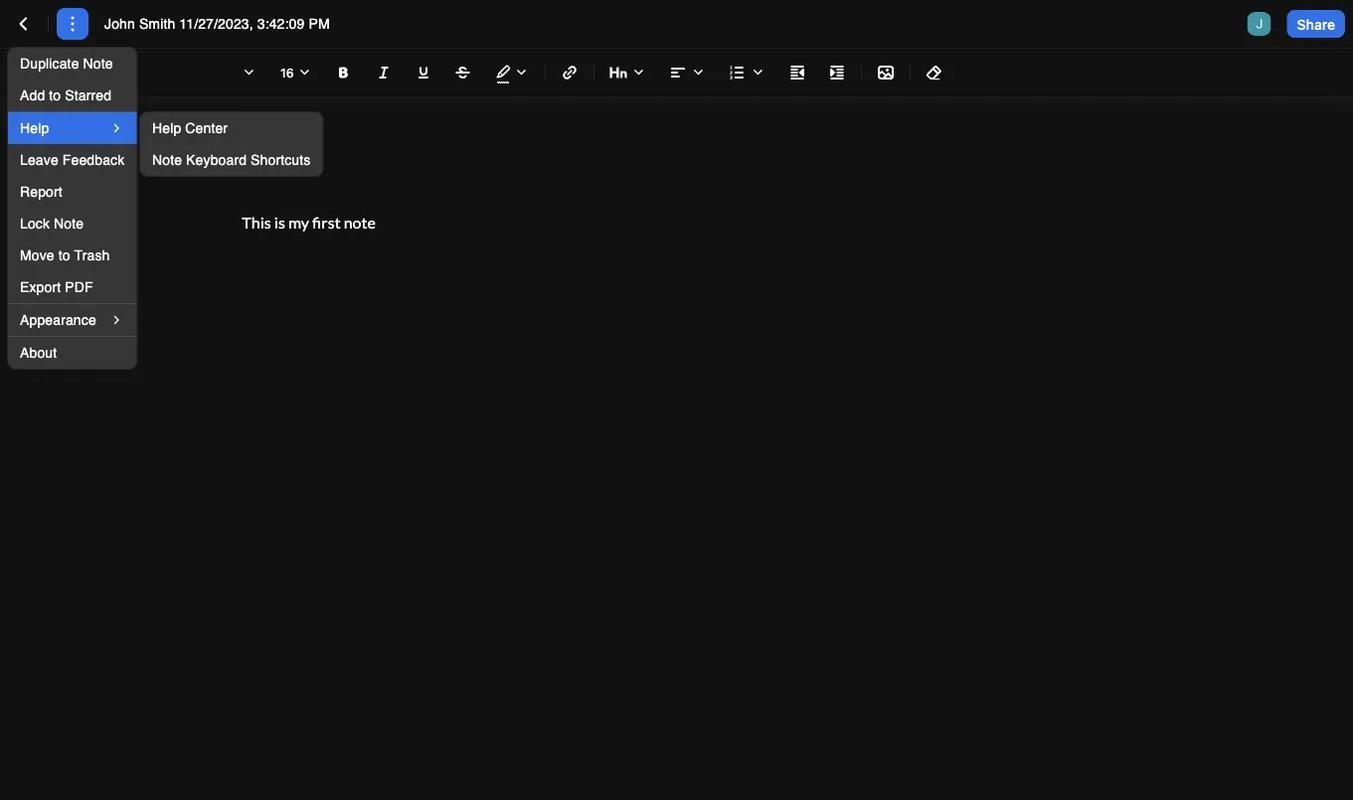 Task type: locate. For each thing, give the bounding box(es) containing it.
help menu item
[[8, 112, 137, 144]]

lock note
[[20, 216, 84, 232]]

note
[[83, 56, 113, 72], [152, 152, 182, 168], [54, 216, 84, 232]]

2 vertical spatial note
[[54, 216, 84, 232]]

to inside menu item
[[49, 88, 61, 103]]

menu
[[8, 48, 137, 369], [140, 112, 323, 176]]

export
[[20, 280, 61, 295]]

note down help center
[[152, 152, 182, 168]]

16
[[281, 66, 294, 80]]

note for lock note
[[54, 216, 84, 232]]

note down the report menu item
[[54, 216, 84, 232]]

report menu item
[[8, 176, 137, 208]]

add to starred menu item
[[8, 80, 137, 111]]

to
[[49, 88, 61, 103], [58, 248, 70, 264]]

16 button
[[273, 57, 320, 89]]

1 horizontal spatial menu
[[140, 112, 323, 176]]

appearance
[[20, 312, 96, 328]]

italic image
[[372, 61, 396, 85]]

move
[[20, 248, 54, 264]]

add to starred
[[20, 88, 112, 103]]

help center link
[[140, 112, 323, 144]]

help left center
[[152, 120, 181, 136]]

center
[[185, 120, 228, 136]]

lock note menu item
[[8, 208, 137, 240]]

help inside menu item
[[20, 120, 49, 136]]

0 horizontal spatial menu
[[8, 48, 137, 369]]

move to trash menu item
[[8, 240, 137, 272]]

0 vertical spatial note
[[83, 56, 113, 72]]

0 horizontal spatial help
[[20, 120, 49, 136]]

2 help from the left
[[152, 120, 181, 136]]

to right add
[[49, 88, 61, 103]]

font image
[[237, 61, 261, 85]]

1 vertical spatial note
[[152, 152, 182, 168]]

to right 'move'
[[58, 248, 70, 264]]

help
[[20, 120, 49, 136], [152, 120, 181, 136]]

duplicate
[[20, 56, 79, 72]]

first
[[312, 213, 341, 232]]

bold image
[[332, 61, 356, 85]]

starred
[[65, 88, 112, 103]]

more image
[[61, 12, 85, 36]]

0 vertical spatial to
[[49, 88, 61, 103]]

1 help from the left
[[20, 120, 49, 136]]

1 horizontal spatial help
[[152, 120, 181, 136]]

duplicate note
[[20, 56, 113, 72]]

1 vertical spatial to
[[58, 248, 70, 264]]

help up 'leave'
[[20, 120, 49, 136]]

to inside "menu item"
[[58, 248, 70, 264]]

note1
[[242, 114, 290, 133]]

help inside "link"
[[152, 120, 181, 136]]

to for trash
[[58, 248, 70, 264]]

note up the starred
[[83, 56, 113, 72]]

leave feedback link
[[8, 144, 137, 176]]

None text field
[[104, 14, 354, 34]]

all notes image
[[12, 12, 36, 36]]

underline image
[[412, 61, 436, 85]]

decrease indent image
[[786, 61, 810, 85]]

about
[[20, 345, 57, 361]]



Task type: describe. For each thing, give the bounding box(es) containing it.
is
[[274, 213, 285, 232]]

leave feedback
[[20, 152, 125, 168]]

note keyboard shortcuts
[[152, 152, 311, 168]]

duplicate note menu item
[[8, 48, 137, 80]]

note keyboard shortcuts menu item
[[140, 144, 323, 176]]

keyboard
[[186, 152, 247, 168]]

my
[[288, 213, 309, 232]]

link image
[[558, 61, 582, 85]]

john smith image
[[1248, 12, 1272, 36]]

menu containing help center
[[140, 112, 323, 176]]

strikethrough image
[[452, 61, 476, 85]]

trash
[[74, 248, 110, 264]]

help for help center
[[152, 120, 181, 136]]

insert image image
[[874, 61, 898, 85]]

this
[[242, 213, 271, 232]]

export pdf menu item
[[8, 272, 137, 303]]

share
[[1298, 16, 1336, 32]]

report
[[20, 184, 62, 200]]

note for duplicate note
[[83, 56, 113, 72]]

feedback
[[62, 152, 125, 168]]

leave
[[20, 152, 58, 168]]

move to trash
[[20, 248, 110, 264]]

share button
[[1288, 10, 1346, 38]]

clear style image
[[923, 61, 947, 85]]

increase indent image
[[826, 61, 850, 85]]

help for help
[[20, 120, 49, 136]]

menu containing duplicate note
[[8, 48, 137, 369]]

lock
[[20, 216, 50, 232]]

shortcuts
[[251, 152, 311, 168]]

export pdf
[[20, 280, 93, 295]]

this is my first note
[[242, 213, 376, 232]]

to for starred
[[49, 88, 61, 103]]

pdf
[[65, 280, 93, 295]]

appearance menu item
[[8, 304, 137, 336]]

note
[[344, 213, 376, 232]]

about menu item
[[8, 337, 137, 369]]

add
[[20, 88, 45, 103]]

help center
[[152, 120, 228, 136]]



Task type: vqa. For each thing, say whether or not it's contained in the screenshot.
Note to the middle
yes



